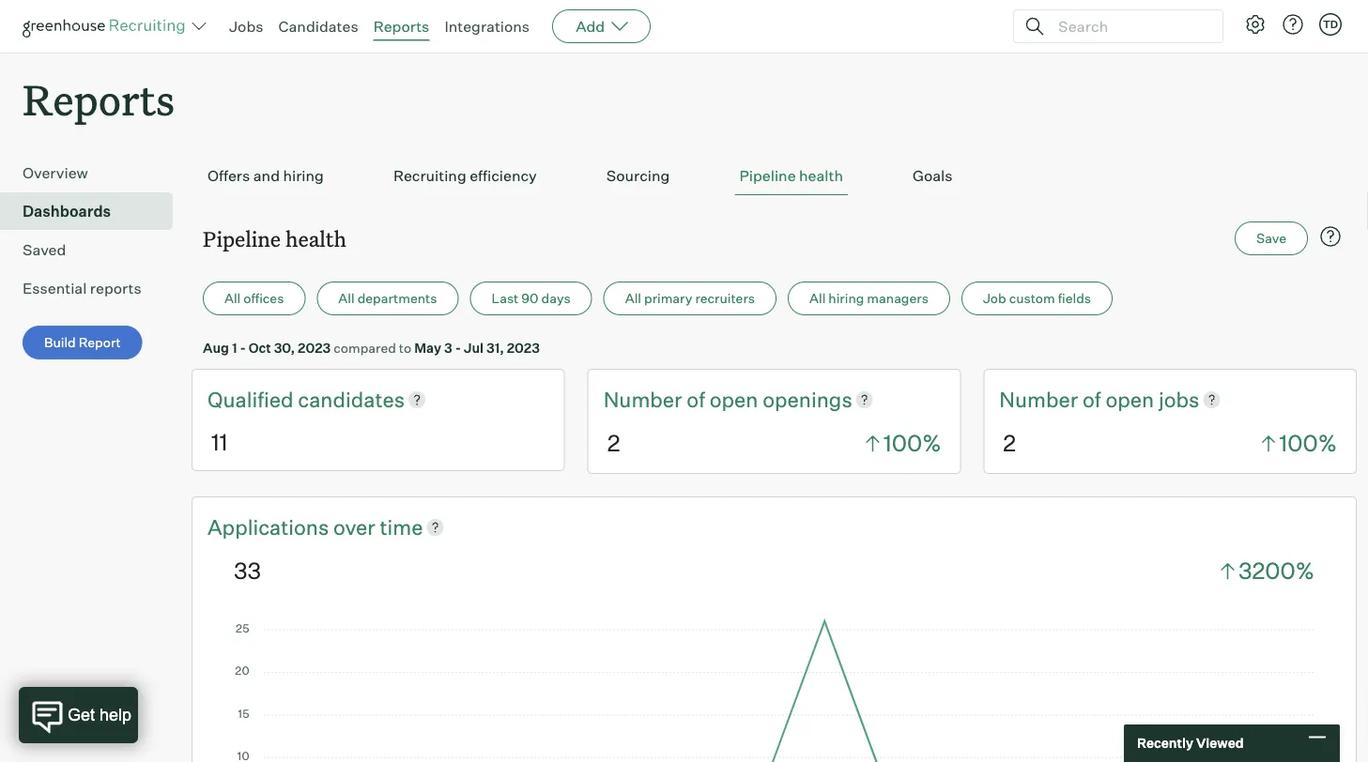 Task type: vqa. For each thing, say whether or not it's contained in the screenshot.
Market at the bottom of the page
no



Task type: describe. For each thing, give the bounding box(es) containing it.
1 vertical spatial reports
[[23, 71, 175, 127]]

integrations link
[[445, 17, 530, 36]]

job custom fields
[[983, 290, 1091, 307]]

candidates link
[[298, 385, 405, 414]]

100% for jobs
[[1279, 429, 1337, 457]]

departments
[[357, 290, 437, 307]]

candidates
[[278, 17, 358, 36]]

qualified
[[208, 387, 298, 412]]

build
[[44, 334, 76, 351]]

of link for jobs
[[1083, 385, 1106, 414]]

offers and hiring
[[208, 166, 324, 185]]

1 vertical spatial health
[[286, 225, 346, 252]]

all for all offices
[[224, 290, 241, 307]]

open for openings
[[710, 387, 758, 412]]

report
[[79, 334, 121, 351]]

90
[[521, 290, 539, 307]]

offices
[[243, 290, 284, 307]]

aug
[[203, 340, 229, 356]]

add button
[[552, 9, 651, 43]]

all hiring managers
[[809, 290, 929, 307]]

pipeline health button
[[735, 157, 848, 195]]

td button
[[1316, 9, 1346, 39]]

3200%
[[1239, 557, 1315, 585]]

goals button
[[908, 157, 957, 195]]

all departments button
[[317, 282, 459, 316]]

save
[[1256, 230, 1286, 247]]

0 vertical spatial reports
[[373, 17, 429, 36]]

recently viewed
[[1137, 735, 1244, 752]]

time
[[380, 514, 423, 540]]

over link
[[333, 513, 380, 542]]

saved link
[[23, 239, 165, 261]]

fields
[[1058, 290, 1091, 307]]

save button
[[1235, 222, 1308, 256]]

open for jobs
[[1106, 387, 1154, 412]]

applications link
[[208, 513, 333, 542]]

jobs
[[1159, 387, 1199, 412]]

jobs
[[229, 17, 263, 36]]

saved
[[23, 241, 66, 259]]

essential reports
[[23, 279, 141, 298]]

td button
[[1319, 13, 1342, 36]]

openings
[[763, 387, 852, 412]]

essential reports link
[[23, 277, 165, 300]]

number for openings
[[603, 387, 682, 412]]

recruiters
[[695, 290, 755, 307]]

compared
[[334, 340, 396, 356]]

all offices
[[224, 290, 284, 307]]

xychart image
[[234, 616, 1315, 762]]

reports
[[90, 279, 141, 298]]

offers and hiring button
[[203, 157, 329, 195]]

number link for openings
[[603, 385, 687, 414]]

to
[[399, 340, 411, 356]]

efficiency
[[470, 166, 537, 185]]

days
[[541, 290, 571, 307]]

td
[[1323, 18, 1338, 31]]

1 vertical spatial pipeline health
[[203, 225, 346, 252]]

goals
[[913, 166, 953, 185]]

and
[[253, 166, 280, 185]]

job custom fields button
[[961, 282, 1113, 316]]

primary
[[644, 290, 692, 307]]

all departments
[[338, 290, 437, 307]]

of link for openings
[[687, 385, 710, 414]]

2 for jobs
[[1003, 429, 1016, 457]]

all primary recruiters button
[[604, 282, 777, 316]]

essential
[[23, 279, 87, 298]]

all for all departments
[[338, 290, 355, 307]]

custom
[[1009, 290, 1055, 307]]

greenhouse recruiting image
[[23, 15, 192, 38]]

dashboards
[[23, 202, 111, 221]]

dashboards link
[[23, 200, 165, 223]]



Task type: locate. For each thing, give the bounding box(es) containing it.
1 horizontal spatial 100%
[[1279, 429, 1337, 457]]

2 number from the left
[[999, 387, 1078, 412]]

of
[[687, 387, 705, 412], [1083, 387, 1101, 412]]

1 100% from the left
[[883, 429, 941, 457]]

31,
[[486, 340, 504, 356]]

recruiting
[[393, 166, 466, 185]]

0 horizontal spatial pipeline
[[203, 225, 281, 252]]

1 horizontal spatial open
[[1106, 387, 1154, 412]]

reports right candidates link
[[373, 17, 429, 36]]

0 horizontal spatial open link
[[710, 385, 763, 414]]

managers
[[867, 290, 929, 307]]

0 horizontal spatial hiring
[[283, 166, 324, 185]]

of link
[[687, 385, 710, 414], [1083, 385, 1106, 414]]

0 horizontal spatial of link
[[687, 385, 710, 414]]

2 100% from the left
[[1279, 429, 1337, 457]]

1 horizontal spatial 2023
[[507, 340, 540, 356]]

2023 right 30,
[[298, 340, 331, 356]]

0 horizontal spatial of
[[687, 387, 705, 412]]

1 number of open from the left
[[603, 387, 763, 412]]

all left "offices"
[[224, 290, 241, 307]]

of for openings
[[687, 387, 705, 412]]

pipeline health inside button
[[739, 166, 843, 185]]

qualified link
[[208, 385, 298, 414]]

all hiring managers button
[[788, 282, 950, 316]]

0 vertical spatial health
[[799, 166, 843, 185]]

faq image
[[1319, 226, 1342, 248]]

1 2 from the left
[[607, 429, 620, 457]]

offers
[[208, 166, 250, 185]]

4 all from the left
[[809, 290, 826, 307]]

hiring
[[283, 166, 324, 185], [829, 290, 864, 307]]

0 horizontal spatial 100%
[[883, 429, 941, 457]]

hiring left managers
[[829, 290, 864, 307]]

last 90 days button
[[470, 282, 592, 316]]

jul
[[464, 340, 484, 356]]

last 90 days
[[492, 290, 571, 307]]

health inside button
[[799, 166, 843, 185]]

tab list containing offers and hiring
[[203, 157, 1346, 195]]

overview
[[23, 164, 88, 182]]

11
[[211, 428, 228, 456]]

1 open from the left
[[710, 387, 758, 412]]

integrations
[[445, 17, 530, 36]]

open link for openings
[[710, 385, 763, 414]]

1 number from the left
[[603, 387, 682, 412]]

0 horizontal spatial reports
[[23, 71, 175, 127]]

2 open link from the left
[[1106, 385, 1159, 414]]

configure image
[[1244, 13, 1267, 36]]

0 vertical spatial hiring
[[283, 166, 324, 185]]

pipeline inside button
[[739, 166, 796, 185]]

pipeline
[[739, 166, 796, 185], [203, 225, 281, 252]]

sourcing
[[606, 166, 670, 185]]

0 horizontal spatial 2
[[607, 429, 620, 457]]

- right 1
[[240, 340, 246, 356]]

candidates
[[298, 387, 405, 412]]

open
[[710, 387, 758, 412], [1106, 387, 1154, 412]]

2 number of open from the left
[[999, 387, 1159, 412]]

reports down greenhouse recruiting image
[[23, 71, 175, 127]]

oct
[[249, 340, 271, 356]]

0 vertical spatial pipeline
[[739, 166, 796, 185]]

1 2023 from the left
[[298, 340, 331, 356]]

1 horizontal spatial hiring
[[829, 290, 864, 307]]

1 horizontal spatial health
[[799, 166, 843, 185]]

jobs link
[[229, 17, 263, 36]]

all for all primary recruiters
[[625, 290, 641, 307]]

2023 right 31, in the left of the page
[[507, 340, 540, 356]]

0 horizontal spatial open
[[710, 387, 758, 412]]

pipeline health
[[739, 166, 843, 185], [203, 225, 346, 252]]

all for all hiring managers
[[809, 290, 826, 307]]

build report button
[[23, 326, 142, 360]]

100%
[[883, 429, 941, 457], [1279, 429, 1337, 457]]

all primary recruiters
[[625, 290, 755, 307]]

reports link
[[373, 17, 429, 36]]

Search text field
[[1054, 13, 1206, 40]]

all left managers
[[809, 290, 826, 307]]

aug 1 - oct 30, 2023 compared to may 3 - jul 31, 2023
[[203, 340, 540, 356]]

1 number link from the left
[[603, 385, 687, 414]]

2 number link from the left
[[999, 385, 1083, 414]]

viewed
[[1196, 735, 1244, 752]]

1 horizontal spatial pipeline
[[739, 166, 796, 185]]

0 horizontal spatial number
[[603, 387, 682, 412]]

1 horizontal spatial reports
[[373, 17, 429, 36]]

time link
[[380, 513, 423, 542]]

all inside button
[[809, 290, 826, 307]]

number of open
[[603, 387, 763, 412], [999, 387, 1159, 412]]

1 horizontal spatial of link
[[1083, 385, 1106, 414]]

recruiting efficiency button
[[389, 157, 542, 195]]

1 vertical spatial hiring
[[829, 290, 864, 307]]

jobs link
[[1159, 385, 1199, 414]]

may
[[414, 340, 441, 356]]

2 of from the left
[[1083, 387, 1101, 412]]

- right 3
[[455, 340, 461, 356]]

number link
[[603, 385, 687, 414], [999, 385, 1083, 414]]

1 horizontal spatial pipeline health
[[739, 166, 843, 185]]

1 vertical spatial pipeline
[[203, 225, 281, 252]]

all left departments on the left top
[[338, 290, 355, 307]]

recruiting efficiency
[[393, 166, 537, 185]]

candidates link
[[278, 17, 358, 36]]

hiring inside all hiring managers button
[[829, 290, 864, 307]]

number of open for jobs
[[999, 387, 1159, 412]]

0 horizontal spatial pipeline health
[[203, 225, 346, 252]]

2 - from the left
[[455, 340, 461, 356]]

number for jobs
[[999, 387, 1078, 412]]

2023
[[298, 340, 331, 356], [507, 340, 540, 356]]

2 open from the left
[[1106, 387, 1154, 412]]

open left 'openings'
[[710, 387, 758, 412]]

recently
[[1137, 735, 1193, 752]]

0 horizontal spatial number link
[[603, 385, 687, 414]]

build report
[[44, 334, 121, 351]]

30,
[[274, 340, 295, 356]]

over
[[333, 514, 375, 540]]

1 horizontal spatial -
[[455, 340, 461, 356]]

all left primary
[[625, 290, 641, 307]]

applications over
[[208, 514, 380, 540]]

0 horizontal spatial health
[[286, 225, 346, 252]]

33
[[234, 557, 261, 585]]

openings link
[[763, 385, 852, 414]]

hiring inside offers and hiring button
[[283, 166, 324, 185]]

tab list
[[203, 157, 1346, 195]]

1 horizontal spatial number of open
[[999, 387, 1159, 412]]

open link for jobs
[[1106, 385, 1159, 414]]

1 horizontal spatial of
[[1083, 387, 1101, 412]]

1 horizontal spatial 2
[[1003, 429, 1016, 457]]

of for jobs
[[1083, 387, 1101, 412]]

open left "jobs"
[[1106, 387, 1154, 412]]

open link
[[710, 385, 763, 414], [1106, 385, 1159, 414]]

all offices button
[[203, 282, 306, 316]]

number link for jobs
[[999, 385, 1083, 414]]

number of open for openings
[[603, 387, 763, 412]]

1 open link from the left
[[710, 385, 763, 414]]

reports
[[373, 17, 429, 36], [23, 71, 175, 127]]

all
[[224, 290, 241, 307], [338, 290, 355, 307], [625, 290, 641, 307], [809, 290, 826, 307]]

sourcing button
[[602, 157, 675, 195]]

1 horizontal spatial number
[[999, 387, 1078, 412]]

0 horizontal spatial 2023
[[298, 340, 331, 356]]

0 horizontal spatial number of open
[[603, 387, 763, 412]]

2 all from the left
[[338, 290, 355, 307]]

-
[[240, 340, 246, 356], [455, 340, 461, 356]]

100% for openings
[[883, 429, 941, 457]]

0 vertical spatial pipeline health
[[739, 166, 843, 185]]

hiring right and
[[283, 166, 324, 185]]

2 for openings
[[607, 429, 620, 457]]

1 horizontal spatial number link
[[999, 385, 1083, 414]]

last
[[492, 290, 519, 307]]

2 2 from the left
[[1003, 429, 1016, 457]]

1 of link from the left
[[687, 385, 710, 414]]

1 - from the left
[[240, 340, 246, 356]]

1 horizontal spatial open link
[[1106, 385, 1159, 414]]

1 of from the left
[[687, 387, 705, 412]]

applications
[[208, 514, 329, 540]]

2 2023 from the left
[[507, 340, 540, 356]]

overview link
[[23, 162, 165, 184]]

job
[[983, 290, 1006, 307]]

add
[[576, 17, 605, 36]]

0 horizontal spatial -
[[240, 340, 246, 356]]

3 all from the left
[[625, 290, 641, 307]]

1
[[232, 340, 237, 356]]

2
[[607, 429, 620, 457], [1003, 429, 1016, 457]]

3
[[444, 340, 452, 356]]

1 all from the left
[[224, 290, 241, 307]]

2 of link from the left
[[1083, 385, 1106, 414]]



